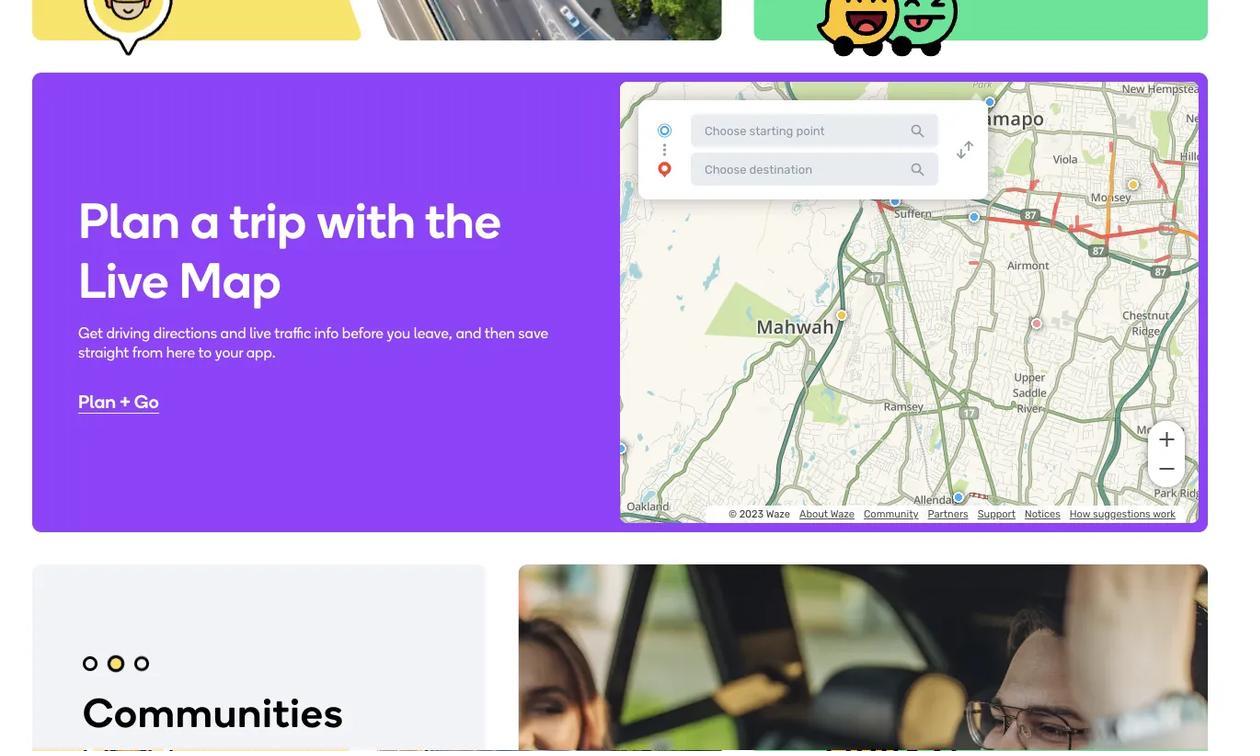 Task type: vqa. For each thing, say whether or not it's contained in the screenshot.
"IMAGE 7 OF CHINATOWN, SF"
no



Task type: locate. For each thing, give the bounding box(es) containing it.
0 horizontal spatial and
[[220, 325, 246, 342]]

plan left the +
[[78, 391, 116, 413]]

get driving directions and live traffic info before you leave, and then save straight from here to your app.
[[78, 325, 549, 361]]

to
[[198, 344, 212, 361]]

1 and from the left
[[220, 325, 246, 342]]

the
[[425, 191, 501, 251]]

1 horizontal spatial and
[[456, 325, 481, 342]]

from
[[132, 344, 163, 361]]

here
[[166, 344, 195, 361]]

before
[[342, 325, 384, 342]]

plan + go
[[78, 391, 159, 413]]

your
[[215, 344, 243, 361]]

1 plan from the top
[[78, 191, 180, 251]]

0 vertical spatial plan
[[78, 191, 180, 251]]

2 and from the left
[[456, 325, 481, 342]]

plan left the a
[[78, 191, 180, 251]]

get
[[78, 325, 103, 342]]

info
[[315, 325, 339, 342]]

with
[[317, 191, 416, 251]]

plan inside plan a trip with the live map
[[78, 191, 180, 251]]

and
[[220, 325, 246, 342], [456, 325, 481, 342]]

2 plan from the top
[[78, 391, 116, 413]]

and up your
[[220, 325, 246, 342]]

then
[[485, 325, 515, 342]]

map
[[179, 250, 281, 310]]

plan
[[78, 191, 180, 251], [78, 391, 116, 413]]

a
[[191, 191, 220, 251]]

live
[[78, 250, 169, 310]]

looking through the drivers side window a bearded man with glasses grins widely, a women in the passengers seat is smiling while leaning forward. image
[[519, 565, 1208, 752]]

driving
[[106, 325, 150, 342]]

live
[[249, 325, 271, 342]]

1 vertical spatial plan
[[78, 391, 116, 413]]

and left then
[[456, 325, 481, 342]]

plan a trip with the live map
[[78, 191, 501, 310]]



Task type: describe. For each thing, give the bounding box(es) containing it.
save
[[518, 325, 549, 342]]

app.
[[246, 344, 276, 361]]

go
[[134, 391, 159, 413]]

trip
[[229, 191, 307, 251]]

you
[[387, 325, 410, 342]]

plan for plan a trip with the live map
[[78, 191, 180, 251]]

traffic
[[274, 325, 311, 342]]

plan + go link
[[78, 391, 159, 413]]

straight
[[78, 344, 129, 361]]

+
[[120, 391, 130, 413]]

plan for plan + go
[[78, 391, 116, 413]]

directions
[[153, 325, 217, 342]]

communities
[[83, 689, 344, 737]]

leave,
[[414, 325, 452, 342]]



